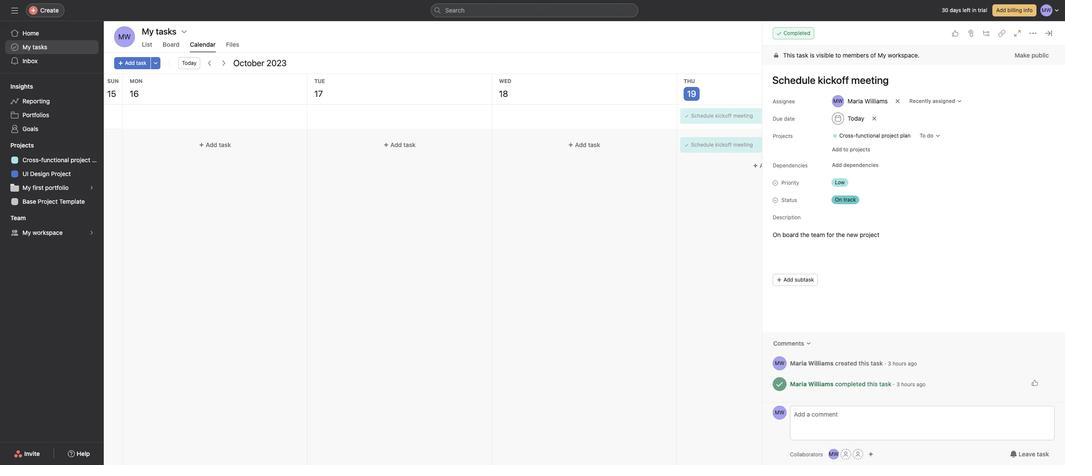 Task type: describe. For each thing, give the bounding box(es) containing it.
members
[[843, 51, 869, 59]]

my first portfolio link
[[5, 181, 99, 195]]

0 vertical spatial 0 likes. click to like this task image
[[952, 30, 959, 37]]

16
[[130, 89, 139, 99]]

search list box
[[431, 3, 638, 17]]

fri 20
[[869, 78, 879, 99]]

2 vertical spatial project
[[860, 231, 880, 238]]

workspace.
[[888, 51, 920, 59]]

global element
[[0, 21, 104, 73]]

search
[[445, 6, 465, 14]]

1 kickoff from the top
[[716, 112, 732, 119]]

create button
[[26, 3, 64, 17]]

my first portfolio
[[22, 184, 69, 191]]

my workspace link
[[5, 226, 99, 240]]

invite button
[[8, 446, 46, 462]]

files link
[[226, 41, 239, 52]]

maria for maria williams completed this task · 3 hours ago
[[790, 380, 807, 387]]

description
[[773, 214, 801, 221]]

add to projects
[[832, 146, 871, 153]]

base project template
[[22, 198, 85, 205]]

attachments: add a file to this task, schedule kickoff meeting image
[[968, 30, 975, 37]]

calendar
[[190, 41, 216, 48]]

1 vertical spatial 0 likes. click to like this task image
[[1032, 379, 1039, 386]]

to do button
[[916, 130, 945, 142]]

cross-functional project plan link inside projects 'element'
[[5, 153, 104, 167]]

portfolios
[[22, 111, 49, 119]]

trial
[[978, 7, 988, 13]]

leave task button
[[1005, 447, 1055, 462]]

board link
[[163, 41, 180, 52]]

1 schedule from the top
[[691, 112, 714, 119]]

cross-functional project plan inside projects 'element'
[[22, 156, 104, 164]]

1 the from the left
[[801, 231, 810, 238]]

insights element
[[0, 79, 104, 138]]

ago for completed this task
[[917, 381, 926, 387]]

due date
[[773, 116, 795, 122]]

add to projects button
[[829, 144, 875, 156]]

collaborators
[[790, 451, 823, 458]]

template
[[59, 198, 85, 205]]

due
[[773, 116, 783, 122]]

on for on board the team for the new project
[[773, 231, 781, 238]]

remove assignee image
[[896, 99, 901, 104]]

my for my first portfolio
[[22, 184, 31, 191]]

track
[[844, 196, 856, 203]]

date
[[784, 116, 795, 122]]

on track
[[835, 196, 856, 203]]

this for created
[[859, 359, 870, 367]]

comments
[[774, 340, 805, 347]]

maria williams link for completed
[[790, 380, 834, 387]]

make public
[[1015, 51, 1050, 59]]

today button
[[178, 57, 201, 69]]

days
[[950, 7, 962, 13]]

goals link
[[5, 122, 99, 136]]

on board the team for the new project
[[773, 231, 880, 238]]

today button
[[829, 111, 869, 126]]

my workspace
[[22, 229, 63, 236]]

public
[[1032, 51, 1050, 59]]

this for completed
[[868, 380, 878, 387]]

· for completed this task
[[894, 380, 895, 387]]

30
[[942, 7, 949, 13]]

projects
[[850, 146, 871, 153]]

this task is visible to members of my workspace.
[[784, 51, 920, 59]]

recently assigned button
[[906, 95, 966, 107]]

completed button
[[773, 27, 815, 39]]

teams element
[[0, 210, 104, 241]]

fri
[[869, 78, 877, 84]]

list
[[142, 41, 152, 48]]

previous week image
[[207, 60, 213, 67]]

schedule kickoff meeting dialog
[[763, 21, 1066, 465]]

2 meeting from the top
[[734, 141, 753, 148]]

add dependencies button
[[829, 159, 883, 171]]

inbox link
[[5, 54, 99, 68]]

mw inside main content
[[775, 360, 785, 366]]

maria williams completed this task · 3 hours ago
[[790, 380, 926, 387]]

cross-functional project plan link inside main content
[[829, 132, 915, 140]]

inbox
[[22, 57, 38, 64]]

maria williams link for created
[[790, 359, 834, 367]]

first
[[33, 184, 44, 191]]

status
[[782, 197, 798, 203]]

williams for maria williams completed this task · 3 hours ago
[[809, 380, 834, 387]]

list link
[[142, 41, 152, 52]]

leave task
[[1019, 450, 1050, 458]]

cross- inside main content
[[840, 132, 856, 139]]

completed
[[784, 30, 811, 36]]

projects inside dropdown button
[[10, 141, 34, 149]]

2 schedule from the top
[[691, 141, 714, 148]]

today inside dropdown button
[[848, 115, 865, 122]]

share
[[876, 112, 890, 119]]

my inside main content
[[878, 51, 887, 59]]

projects button
[[0, 141, 34, 150]]

wed
[[499, 78, 512, 84]]

on track button
[[829, 194, 880, 206]]

ui design project
[[22, 170, 71, 177]]

base
[[22, 198, 36, 205]]

thu
[[684, 78, 696, 84]]

left
[[963, 7, 971, 13]]

visible
[[817, 51, 834, 59]]

insights
[[10, 83, 33, 90]]

october 2023
[[233, 58, 287, 68]]

15
[[107, 89, 116, 99]]

sun 15
[[107, 78, 119, 99]]

do
[[928, 132, 934, 139]]

insights button
[[0, 82, 33, 91]]

of
[[871, 51, 877, 59]]

more actions for this task image
[[1030, 30, 1037, 37]]

in
[[973, 7, 977, 13]]

team button
[[0, 214, 26, 222]]

functional inside main content
[[856, 132, 881, 139]]

copy task link image
[[999, 30, 1006, 37]]

hours for completed this task
[[902, 381, 916, 387]]

2023
[[267, 58, 287, 68]]



Task type: locate. For each thing, give the bounding box(es) containing it.
0 vertical spatial maria
[[848, 97, 864, 105]]

timeline
[[892, 112, 911, 119]]

base project template link
[[5, 195, 99, 209]]

ago for created this task
[[908, 360, 918, 367]]

main content
[[763, 46, 1066, 402]]

my inside my workspace "link"
[[22, 229, 31, 236]]

to
[[836, 51, 842, 59], [844, 146, 849, 153]]

functional inside projects 'element'
[[41, 156, 69, 164]]

mon
[[130, 78, 143, 84]]

1 maria williams link from the top
[[790, 359, 834, 367]]

see details, my first portfolio image
[[89, 185, 94, 190]]

0 horizontal spatial cross-
[[22, 156, 41, 164]]

maria for maria williams created this task · 3 hours ago
[[790, 359, 807, 367]]

0 vertical spatial schedule kickoff meeting
[[691, 112, 753, 119]]

1 vertical spatial meeting
[[734, 141, 753, 148]]

0 vertical spatial maria williams link
[[790, 359, 834, 367]]

home
[[22, 29, 39, 37]]

3 for created this task
[[888, 360, 892, 367]]

help
[[77, 450, 90, 457]]

today inside button
[[182, 60, 197, 66]]

cross-functional project plan link down clear due date icon
[[829, 132, 915, 140]]

1 horizontal spatial projects
[[773, 133, 793, 139]]

full screen image
[[1015, 30, 1022, 37]]

on for on track
[[835, 196, 843, 203]]

maria williams link down comments popup button
[[790, 359, 834, 367]]

1 vertical spatial project
[[38, 198, 58, 205]]

0 horizontal spatial on
[[773, 231, 781, 238]]

1 vertical spatial ago
[[917, 381, 926, 387]]

17
[[315, 89, 323, 99]]

cross- up add to projects
[[840, 132, 856, 139]]

project up see details, my first portfolio image
[[71, 156, 90, 164]]

2 horizontal spatial project
[[882, 132, 899, 139]]

dependencies
[[844, 162, 879, 168]]

Task Name text field
[[767, 70, 1055, 90]]

my inside my tasks "link"
[[22, 43, 31, 51]]

1 meeting from the top
[[734, 112, 753, 119]]

priority
[[782, 180, 799, 186]]

cross- up ui
[[22, 156, 41, 164]]

design
[[30, 170, 49, 177]]

0 vertical spatial meeting
[[734, 112, 753, 119]]

on inside 'dropdown button'
[[835, 196, 843, 203]]

ago inside maria williams completed this task · 3 hours ago
[[917, 381, 926, 387]]

0 horizontal spatial functional
[[41, 156, 69, 164]]

1 vertical spatial today
[[848, 115, 865, 122]]

more actions image
[[153, 61, 158, 66]]

home link
[[5, 26, 99, 40]]

1 vertical spatial kickoff
[[716, 141, 732, 148]]

recently assigned
[[910, 98, 956, 104]]

0 vertical spatial to
[[836, 51, 842, 59]]

the right for
[[836, 231, 846, 238]]

0 horizontal spatial cross-functional project plan
[[22, 156, 104, 164]]

the left team
[[801, 231, 810, 238]]

0 horizontal spatial 0 likes. click to like this task image
[[952, 30, 959, 37]]

0 horizontal spatial ·
[[885, 359, 887, 367]]

1 vertical spatial plan
[[92, 156, 104, 164]]

teammates
[[924, 112, 951, 119]]

recently
[[910, 98, 932, 104]]

0 vertical spatial kickoff
[[716, 112, 732, 119]]

billing
[[1008, 7, 1023, 13]]

make public button
[[1010, 48, 1055, 63]]

1 schedule kickoff meeting from the top
[[691, 112, 753, 119]]

3 inside maria williams created this task · 3 hours ago
[[888, 360, 892, 367]]

add inside button
[[832, 162, 842, 168]]

main content containing this task is visible to members of my workspace.
[[763, 46, 1066, 402]]

add subtask image
[[983, 30, 990, 37]]

plan inside main content
[[901, 132, 911, 139]]

0 horizontal spatial to
[[836, 51, 842, 59]]

sun
[[107, 78, 119, 84]]

add subtask button
[[773, 274, 818, 286]]

0 vertical spatial hours
[[893, 360, 907, 367]]

my tasks
[[22, 43, 47, 51]]

project down my first portfolio
[[38, 198, 58, 205]]

wed 18
[[499, 78, 512, 99]]

low
[[835, 179, 845, 186]]

0 vertical spatial ·
[[885, 359, 887, 367]]

0 vertical spatial project
[[51, 170, 71, 177]]

1 horizontal spatial on
[[835, 196, 843, 203]]

add subtask
[[784, 276, 814, 283]]

0 vertical spatial projects
[[773, 133, 793, 139]]

my tasks link
[[5, 40, 99, 54]]

schedule kickoff meeting
[[691, 112, 753, 119], [691, 141, 753, 148]]

0 horizontal spatial plan
[[92, 156, 104, 164]]

cross-functional project plan link up ui design project
[[5, 153, 104, 167]]

team
[[10, 214, 26, 222]]

1 vertical spatial maria
[[790, 359, 807, 367]]

functional up projects
[[856, 132, 881, 139]]

today
[[182, 60, 197, 66], [848, 115, 865, 122]]

2 schedule kickoff meeting from the top
[[691, 141, 753, 148]]

task inside button
[[1037, 450, 1050, 458]]

my for my tasks
[[22, 43, 31, 51]]

on left track
[[835, 196, 843, 203]]

0 vertical spatial cross-functional project plan link
[[829, 132, 915, 140]]

0 horizontal spatial project
[[71, 156, 90, 164]]

show options image
[[181, 28, 188, 35]]

add task
[[125, 60, 147, 66], [206, 141, 231, 148], [391, 141, 416, 148], [575, 141, 601, 148], [760, 162, 785, 169]]

1 horizontal spatial cross-functional project plan
[[840, 132, 911, 139]]

portfolio
[[45, 184, 69, 191]]

1 vertical spatial this
[[868, 380, 878, 387]]

0 horizontal spatial today
[[182, 60, 197, 66]]

cross-functional project plan
[[840, 132, 911, 139], [22, 156, 104, 164]]

williams left completed
[[809, 380, 834, 387]]

with
[[912, 112, 923, 119]]

create
[[40, 6, 59, 14]]

project down 'share'
[[882, 132, 899, 139]]

1 vertical spatial functional
[[41, 156, 69, 164]]

this right completed
[[868, 380, 878, 387]]

plan inside projects 'element'
[[92, 156, 104, 164]]

maria williams link left completed
[[790, 380, 834, 387]]

hours inside maria williams completed this task · 3 hours ago
[[902, 381, 916, 387]]

dependencies
[[773, 162, 808, 169]]

functional up ui design project link
[[41, 156, 69, 164]]

cross- inside projects 'element'
[[22, 156, 41, 164]]

info
[[1024, 7, 1033, 13]]

add or remove collaborators image
[[869, 452, 874, 457]]

1 vertical spatial williams
[[809, 359, 834, 367]]

1 horizontal spatial ·
[[894, 380, 895, 387]]

board
[[163, 41, 180, 48]]

on left board
[[773, 231, 781, 238]]

1 horizontal spatial 3
[[897, 381, 900, 387]]

1 vertical spatial cross-functional project plan
[[22, 156, 104, 164]]

maria for maria williams
[[848, 97, 864, 105]]

plan left to
[[901, 132, 911, 139]]

goals
[[22, 125, 38, 132]]

2 vertical spatial williams
[[809, 380, 834, 387]]

october
[[233, 58, 265, 68]]

1 vertical spatial on
[[773, 231, 781, 238]]

project inside projects 'element'
[[71, 156, 90, 164]]

1 vertical spatial schedule
[[691, 141, 714, 148]]

for
[[827, 231, 835, 238]]

3 inside maria williams completed this task · 3 hours ago
[[897, 381, 900, 387]]

1 vertical spatial 3
[[897, 381, 900, 387]]

0 horizontal spatial the
[[801, 231, 810, 238]]

hours inside maria williams created this task · 3 hours ago
[[893, 360, 907, 367]]

1 horizontal spatial cross-functional project plan link
[[829, 132, 915, 140]]

my for my workspace
[[22, 229, 31, 236]]

1 vertical spatial schedule kickoff meeting
[[691, 141, 753, 148]]

on
[[835, 196, 843, 203], [773, 231, 781, 238]]

project
[[51, 170, 71, 177], [38, 198, 58, 205]]

add task button
[[114, 57, 150, 69], [126, 137, 304, 153], [311, 137, 488, 153], [496, 137, 673, 153], [681, 158, 858, 174]]

projects down goals
[[10, 141, 34, 149]]

19
[[688, 89, 697, 99]]

1 horizontal spatial 0 likes. click to like this task image
[[1032, 379, 1039, 386]]

0 vertical spatial williams
[[865, 97, 888, 105]]

1 vertical spatial maria williams link
[[790, 380, 834, 387]]

my right of
[[878, 51, 887, 59]]

0 vertical spatial today
[[182, 60, 197, 66]]

low button
[[829, 177, 880, 189]]

portfolios link
[[5, 108, 99, 122]]

next week image
[[220, 60, 227, 67]]

0 horizontal spatial projects
[[10, 141, 34, 149]]

0 vertical spatial cross-
[[840, 132, 856, 139]]

maria
[[848, 97, 864, 105], [790, 359, 807, 367], [790, 380, 807, 387]]

ago inside maria williams created this task · 3 hours ago
[[908, 360, 918, 367]]

assignee
[[773, 98, 795, 105]]

mon 16
[[130, 78, 143, 99]]

0 horizontal spatial 3
[[888, 360, 892, 367]]

to inside button
[[844, 146, 849, 153]]

1 vertical spatial project
[[71, 156, 90, 164]]

to
[[920, 132, 926, 139]]

projects inside main content
[[773, 133, 793, 139]]

ui
[[22, 170, 28, 177]]

cross-functional project plan link
[[829, 132, 915, 140], [5, 153, 104, 167]]

1 horizontal spatial plan
[[901, 132, 911, 139]]

1 horizontal spatial cross-
[[840, 132, 856, 139]]

1 vertical spatial projects
[[10, 141, 34, 149]]

williams left created
[[809, 359, 834, 367]]

cross-functional project plan down clear due date icon
[[840, 132, 911, 139]]

0 vertical spatial schedule
[[691, 112, 714, 119]]

today down maria williams dropdown button
[[848, 115, 865, 122]]

share timeline with teammates
[[876, 112, 951, 119]]

· for created this task
[[885, 359, 887, 367]]

1 vertical spatial cross-functional project plan link
[[5, 153, 104, 167]]

project up portfolio
[[51, 170, 71, 177]]

williams
[[865, 97, 888, 105], [809, 359, 834, 367], [809, 380, 834, 387]]

0 vertical spatial cross-functional project plan
[[840, 132, 911, 139]]

my inside my first portfolio link
[[22, 184, 31, 191]]

0 likes. click to like this task image
[[952, 30, 959, 37], [1032, 379, 1039, 386]]

to do
[[920, 132, 934, 139]]

the
[[801, 231, 810, 238], [836, 231, 846, 238]]

clear due date image
[[872, 116, 877, 121]]

my left first
[[22, 184, 31, 191]]

add billing info
[[997, 7, 1033, 13]]

1 vertical spatial to
[[844, 146, 849, 153]]

2 vertical spatial maria
[[790, 380, 807, 387]]

·
[[885, 359, 887, 367], [894, 380, 895, 387]]

my left tasks
[[22, 43, 31, 51]]

cross-functional project plan inside main content
[[840, 132, 911, 139]]

maria inside maria williams dropdown button
[[848, 97, 864, 105]]

williams for maria williams created this task · 3 hours ago
[[809, 359, 834, 367]]

project right "new"
[[860, 231, 880, 238]]

assigned
[[933, 98, 956, 104]]

1 vertical spatial hours
[[902, 381, 916, 387]]

new
[[847, 231, 859, 238]]

20
[[869, 89, 879, 99]]

hide sidebar image
[[11, 7, 18, 14]]

hours for created this task
[[893, 360, 907, 367]]

0 vertical spatial this
[[859, 359, 870, 367]]

1 horizontal spatial functional
[[856, 132, 881, 139]]

plan up see details, my first portfolio image
[[92, 156, 104, 164]]

1 horizontal spatial to
[[844, 146, 849, 153]]

leave
[[1019, 450, 1036, 458]]

today left previous week icon
[[182, 60, 197, 66]]

2 kickoff from the top
[[716, 141, 732, 148]]

to left projects
[[844, 146, 849, 153]]

0 horizontal spatial cross-functional project plan link
[[5, 153, 104, 167]]

2 maria williams link from the top
[[790, 380, 834, 387]]

tasks
[[33, 43, 47, 51]]

0 vertical spatial plan
[[901, 132, 911, 139]]

1 horizontal spatial the
[[836, 231, 846, 238]]

williams for maria williams
[[865, 97, 888, 105]]

this right created
[[859, 359, 870, 367]]

0 vertical spatial 3
[[888, 360, 892, 367]]

1 vertical spatial cross-
[[22, 156, 41, 164]]

close details image
[[1046, 30, 1053, 37]]

reporting
[[22, 97, 50, 105]]

files
[[226, 41, 239, 48]]

0 vertical spatial ago
[[908, 360, 918, 367]]

1 vertical spatial ·
[[894, 380, 895, 387]]

williams inside maria williams dropdown button
[[865, 97, 888, 105]]

created
[[836, 359, 858, 367]]

projects element
[[0, 138, 104, 210]]

0 vertical spatial functional
[[856, 132, 881, 139]]

projects down the due date
[[773, 133, 793, 139]]

cross-functional project plan up ui design project link
[[22, 156, 104, 164]]

invite
[[24, 450, 40, 457]]

workspace
[[33, 229, 63, 236]]

0 vertical spatial project
[[882, 132, 899, 139]]

0 vertical spatial on
[[835, 196, 843, 203]]

my down team
[[22, 229, 31, 236]]

2 the from the left
[[836, 231, 846, 238]]

1 horizontal spatial today
[[848, 115, 865, 122]]

williams up 'share'
[[865, 97, 888, 105]]

completed
[[836, 380, 866, 387]]

1 horizontal spatial project
[[860, 231, 880, 238]]

to right visible
[[836, 51, 842, 59]]

see details, my workspace image
[[89, 230, 94, 235]]

team
[[811, 231, 825, 238]]

is
[[810, 51, 815, 59]]

meeting
[[734, 112, 753, 119], [734, 141, 753, 148]]

3 for completed this task
[[897, 381, 900, 387]]

hours
[[893, 360, 907, 367], [902, 381, 916, 387]]



Task type: vqa. For each thing, say whether or not it's contained in the screenshot.
Schedule kickoff meeting's the Bo
no



